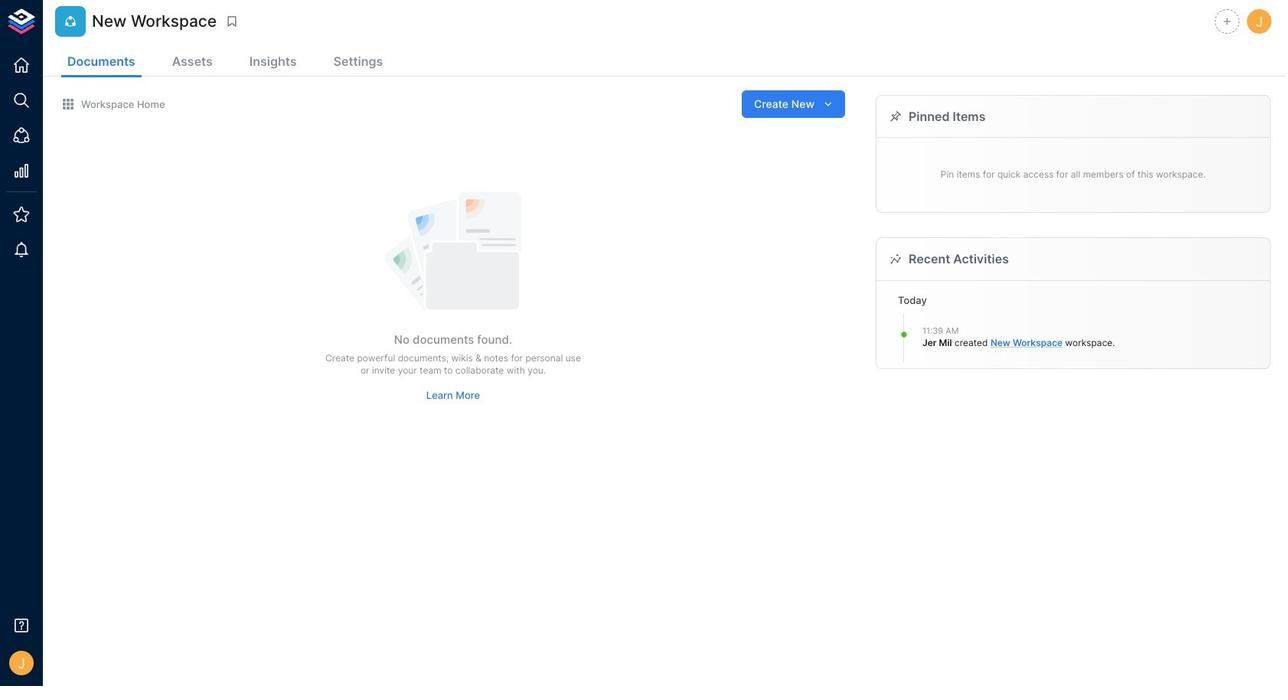 Task type: describe. For each thing, give the bounding box(es) containing it.
bookmark image
[[225, 15, 239, 28]]



